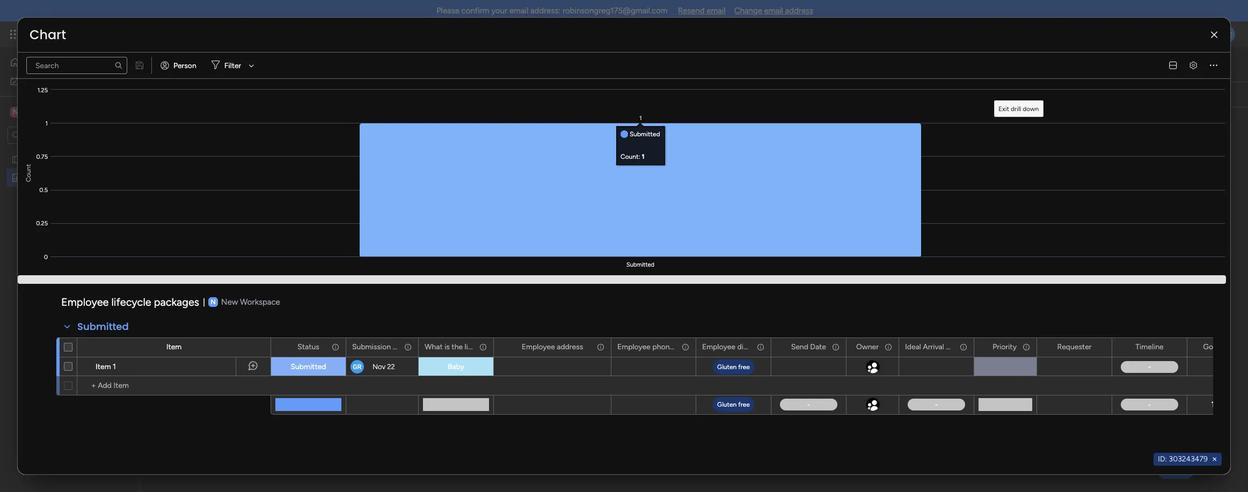 Task type: describe. For each thing, give the bounding box(es) containing it.
Submitted field
[[75, 320, 131, 334]]

status
[[298, 343, 319, 352]]

nov
[[373, 363, 386, 371]]

person for person popup button corresponding to filter dashboard by text search field
[[467, 90, 490, 99]]

Employee dietary restriction field
[[700, 342, 797, 353]]

person button for filter dashboard by text search box
[[156, 57, 203, 74]]

help button
[[1157, 462, 1195, 480]]

+ Add Item text field
[[83, 379, 266, 392]]

date for send date
[[811, 343, 827, 352]]

arrow down image
[[245, 59, 258, 72]]

what is the life event?
[[425, 343, 500, 352]]

start
[[25, 155, 42, 164]]

column information image for employee address
[[597, 343, 605, 352]]

confirm
[[462, 6, 490, 16]]

column information image for owner
[[885, 343, 893, 352]]

|
[[203, 297, 205, 307]]

from
[[44, 155, 60, 164]]

resend email
[[678, 6, 726, 16]]

column information image for submission date
[[404, 343, 412, 352]]

new dashboard inside banner
[[162, 52, 296, 76]]

id:
[[1158, 455, 1168, 464]]

home
[[25, 57, 45, 67]]

1 gluten free from the top
[[718, 363, 750, 371]]

widget
[[190, 90, 214, 99]]

search image for filter dashboard by text search field
[[408, 90, 417, 99]]

ideal arrival date
[[905, 343, 962, 352]]

1 horizontal spatial workspace image
[[208, 297, 218, 307]]

/
[[538, 90, 540, 99]]

id: 303243479 element
[[1154, 453, 1222, 466]]

share button
[[1166, 55, 1210, 73]]

Filter dashboard by text search field
[[320, 86, 421, 103]]

new inside banner
[[162, 52, 198, 76]]

change
[[734, 6, 763, 16]]

the
[[452, 343, 463, 352]]

filter for filter
[[224, 61, 241, 70]]

monday
[[48, 28, 85, 40]]

filter for filter / 1
[[518, 90, 535, 99]]

column information image for employee phone number
[[682, 343, 690, 352]]

filter button
[[207, 57, 258, 74]]

nov 22
[[373, 363, 395, 371]]

person for person popup button related to filter dashboard by text search box
[[173, 61, 196, 70]]

1 email from the left
[[510, 6, 529, 16]]

Timeline field
[[1133, 342, 1167, 353]]

2 gluten free from the top
[[718, 401, 750, 409]]

employee for address
[[522, 343, 555, 352]]

1 free from the top
[[739, 363, 750, 371]]

1 connected board
[[242, 90, 305, 99]]

1 gluten from the top
[[718, 363, 737, 371]]

date for submission date
[[393, 343, 409, 352]]

column information image for priority
[[1023, 343, 1031, 352]]

item for item 1
[[96, 362, 111, 371]]

new dashboard banner
[[142, 47, 1249, 107]]

workspace
[[240, 297, 280, 307]]

event?
[[477, 343, 500, 352]]

select product image
[[10, 29, 20, 40]]

22
[[387, 363, 395, 371]]

add
[[175, 90, 188, 99]]

add widget button
[[155, 86, 218, 103]]

remove image
[[1211, 455, 1220, 464]]

chart
[[30, 26, 66, 44]]

date inside ideal arrival date field
[[946, 343, 962, 352]]

share
[[1186, 59, 1205, 68]]

employee address
[[522, 343, 583, 352]]

submission
[[352, 343, 391, 352]]

employee for dietary
[[702, 343, 736, 352]]

please
[[437, 6, 460, 16]]

work
[[36, 76, 52, 85]]

Employee address field
[[519, 342, 586, 353]]

n for the workspace icon inside the n button
[[13, 107, 18, 116]]

public board image
[[11, 154, 21, 165]]

Chart field
[[27, 26, 69, 44]]

column information image for ideal arrival date
[[960, 343, 968, 352]]

email for change email address
[[764, 6, 784, 16]]

item for item
[[166, 342, 182, 351]]

column information image for what is the life event?
[[479, 343, 488, 352]]

item 1
[[96, 362, 116, 371]]

Employee phone number field
[[615, 342, 702, 353]]

2 free from the top
[[739, 401, 750, 409]]

my work button
[[6, 72, 115, 89]]

robinsongreg175@gmail.com
[[563, 6, 668, 16]]

owner
[[857, 343, 879, 352]]

Submission Date field
[[350, 342, 409, 353]]

1 horizontal spatial submitted
[[291, 362, 326, 371]]



Task type: vqa. For each thing, say whether or not it's contained in the screenshot.
ADDRESS to the right
yes



Task type: locate. For each thing, give the bounding box(es) containing it.
1 vertical spatial search image
[[408, 90, 417, 99]]

column information image right life
[[479, 343, 488, 352]]

resend
[[678, 6, 705, 16]]

filter / 1
[[518, 90, 545, 99]]

column information image right employee address field
[[597, 343, 605, 352]]

column information image
[[404, 343, 412, 352], [682, 343, 690, 352], [832, 343, 840, 352], [885, 343, 893, 352]]

employee for lifecycle
[[61, 296, 109, 309]]

1 horizontal spatial search image
[[408, 90, 417, 99]]

filter inside popup button
[[224, 61, 241, 70]]

new right |
[[221, 297, 238, 307]]

new up "add"
[[162, 52, 198, 76]]

n for the workspace icon to the right
[[211, 298, 216, 306]]

2 email from the left
[[707, 6, 726, 16]]

arrival
[[923, 343, 945, 352]]

1 vertical spatial submitted
[[291, 362, 326, 371]]

New Dashboard field
[[159, 52, 299, 76]]

column information image for employee dietary restriction
[[757, 343, 765, 352]]

0 vertical spatial free
[[739, 363, 750, 371]]

n button
[[8, 103, 107, 121]]

1 horizontal spatial person
[[467, 90, 490, 99]]

more dots image
[[1211, 61, 1218, 70]]

employee inside employee dietary restriction field
[[702, 343, 736, 352]]

column information image right send date field
[[832, 343, 840, 352]]

None search field
[[26, 57, 127, 74], [320, 86, 421, 103]]

employee phone number
[[618, 343, 702, 352]]

0 vertical spatial person button
[[156, 57, 203, 74]]

n
[[13, 107, 18, 116], [211, 298, 216, 306]]

search image
[[114, 61, 123, 70], [408, 90, 417, 99]]

employee right event?
[[522, 343, 555, 352]]

lifecycle
[[111, 296, 151, 309]]

3 email from the left
[[764, 6, 784, 16]]

0 vertical spatial submitted
[[77, 320, 129, 333]]

person button for filter dashboard by text search field
[[450, 86, 497, 103]]

2 horizontal spatial new
[[221, 297, 238, 307]]

0 vertical spatial address
[[785, 6, 814, 16]]

1 vertical spatial dashboard
[[43, 173, 79, 182]]

1 vertical spatial person button
[[450, 86, 497, 103]]

email for resend email
[[707, 6, 726, 16]]

employee
[[61, 296, 109, 309], [522, 343, 555, 352], [618, 343, 651, 352], [702, 343, 736, 352]]

303243479
[[1169, 455, 1208, 464]]

filter inside new dashboard banner
[[518, 90, 535, 99]]

0 horizontal spatial workspace image
[[10, 106, 21, 118]]

0 horizontal spatial none search field
[[26, 57, 127, 74]]

1 horizontal spatial new dashboard
[[162, 52, 296, 76]]

0 horizontal spatial filter
[[224, 61, 241, 70]]

workspace image right |
[[208, 297, 218, 307]]

2 column information image from the left
[[682, 343, 690, 352]]

requester
[[1058, 343, 1092, 352]]

0 vertical spatial new dashboard
[[162, 52, 296, 76]]

2 horizontal spatial email
[[764, 6, 784, 16]]

email right change
[[764, 6, 784, 16]]

1 vertical spatial item
[[96, 362, 111, 371]]

person up "add"
[[173, 61, 196, 70]]

employee left dietary
[[702, 343, 736, 352]]

column information image for status
[[331, 343, 340, 352]]

0 vertical spatial item
[[166, 342, 182, 351]]

0 vertical spatial workspace image
[[10, 106, 21, 118]]

submitted down status field
[[291, 362, 326, 371]]

dashboard up connected
[[202, 52, 296, 76]]

person button
[[156, 57, 203, 74], [450, 86, 497, 103]]

column information image right priority field
[[1023, 343, 1031, 352]]

1 horizontal spatial filter
[[518, 90, 535, 99]]

filter
[[224, 61, 241, 70], [518, 90, 535, 99]]

2 vertical spatial new
[[221, 297, 238, 307]]

Send Date field
[[789, 342, 829, 353]]

date right "arrival"
[[946, 343, 962, 352]]

add widget
[[175, 90, 214, 99]]

new dashboard inside list box
[[25, 173, 79, 182]]

column information image left what
[[404, 343, 412, 352]]

workspace image
[[10, 106, 21, 118], [208, 297, 218, 307]]

0 horizontal spatial item
[[96, 362, 111, 371]]

dietary
[[738, 343, 761, 352]]

column information image right status field
[[331, 343, 340, 352]]

n inside button
[[13, 107, 18, 116]]

submission date
[[352, 343, 409, 352]]

1 vertical spatial workspace image
[[208, 297, 218, 307]]

1 horizontal spatial item
[[166, 342, 182, 351]]

send
[[791, 343, 809, 352]]

2 column information image from the left
[[479, 343, 488, 352]]

1 vertical spatial new
[[25, 173, 41, 182]]

workspace image inside n button
[[10, 106, 21, 118]]

submitted inside field
[[77, 320, 129, 333]]

filter left / at the top of page
[[518, 90, 535, 99]]

0 vertical spatial none search field
[[26, 57, 127, 74]]

date
[[393, 343, 409, 352], [811, 343, 827, 352], [946, 343, 962, 352]]

0 horizontal spatial dashboard
[[43, 173, 79, 182]]

dashboard inside banner
[[202, 52, 296, 76]]

2 horizontal spatial date
[[946, 343, 962, 352]]

new workspace
[[221, 297, 280, 307]]

arrow down image
[[550, 88, 563, 101]]

2 gluten from the top
[[718, 401, 737, 409]]

1 horizontal spatial person button
[[450, 86, 497, 103]]

new dashboard up widget at the top left
[[162, 52, 296, 76]]

What is the life event? field
[[422, 342, 500, 353]]

ideal
[[905, 343, 921, 352]]

1 column information image from the left
[[404, 343, 412, 352]]

number
[[676, 343, 702, 352]]

0 horizontal spatial email
[[510, 6, 529, 16]]

1 horizontal spatial address
[[785, 6, 814, 16]]

submitted down lifecycle
[[77, 320, 129, 333]]

1 horizontal spatial email
[[707, 6, 726, 16]]

baby
[[448, 362, 465, 371]]

Owner field
[[854, 342, 882, 353]]

new right public dashboard icon
[[25, 173, 41, 182]]

1 horizontal spatial dashboard
[[202, 52, 296, 76]]

employee inside employee phone number field
[[618, 343, 651, 352]]

0 horizontal spatial person button
[[156, 57, 203, 74]]

item down submitted field
[[96, 362, 111, 371]]

dashboard inside list box
[[43, 173, 79, 182]]

connected
[[247, 90, 283, 99]]

employee left the phone
[[618, 343, 651, 352]]

life
[[465, 343, 475, 352]]

1 inside popup button
[[242, 90, 245, 99]]

person inside new dashboard banner
[[467, 90, 490, 99]]

person
[[173, 61, 196, 70], [467, 90, 490, 99]]

person left filter / 1
[[467, 90, 490, 99]]

1 vertical spatial n
[[211, 298, 216, 306]]

n right |
[[211, 298, 216, 306]]

4 column information image from the left
[[885, 343, 893, 352]]

board
[[285, 90, 305, 99]]

n up public board 'image'
[[13, 107, 18, 116]]

1 vertical spatial gluten free
[[718, 401, 750, 409]]

1 vertical spatial person
[[467, 90, 490, 99]]

Ideal Arrival Date field
[[903, 342, 962, 353]]

none search field for person popup button corresponding to filter dashboard by text search field
[[320, 86, 421, 103]]

Priority field
[[990, 342, 1020, 353]]

address:
[[531, 6, 561, 16]]

0 horizontal spatial date
[[393, 343, 409, 352]]

0 vertical spatial gluten free
[[718, 363, 750, 371]]

1 column information image from the left
[[331, 343, 340, 352]]

new
[[162, 52, 198, 76], [25, 173, 41, 182], [221, 297, 238, 307]]

none search field inside new dashboard banner
[[320, 86, 421, 103]]

item
[[166, 342, 182, 351], [96, 362, 111, 371]]

email right resend
[[707, 6, 726, 16]]

my work
[[24, 76, 52, 85]]

4 column information image from the left
[[757, 343, 765, 352]]

2 date from the left
[[811, 343, 827, 352]]

1 horizontal spatial new
[[162, 52, 198, 76]]

0 vertical spatial n
[[13, 107, 18, 116]]

column information image right "arrival"
[[960, 343, 968, 352]]

list box containing start from scratch
[[0, 148, 137, 332]]

3 column information image from the left
[[597, 343, 605, 352]]

public dashboard image
[[11, 173, 21, 183]]

0 horizontal spatial new dashboard
[[25, 173, 79, 182]]

my
[[24, 76, 34, 85]]

gluten free
[[718, 363, 750, 371], [718, 401, 750, 409]]

submitted
[[77, 320, 129, 333], [291, 362, 326, 371]]

new dashboard
[[162, 52, 296, 76], [25, 173, 79, 182]]

date inside submission date field
[[393, 343, 409, 352]]

Filter dashboard by text search field
[[26, 57, 127, 74]]

column information image right the phone
[[682, 343, 690, 352]]

phone
[[653, 343, 674, 352]]

email right your
[[510, 6, 529, 16]]

0 vertical spatial gluten
[[718, 363, 737, 371]]

change email address link
[[734, 6, 814, 16]]

scratch
[[62, 155, 87, 164]]

1 vertical spatial free
[[739, 401, 750, 409]]

search image for filter dashboard by text search box
[[114, 61, 123, 70]]

date right send at right bottom
[[811, 343, 827, 352]]

restriction
[[763, 343, 797, 352]]

1 horizontal spatial none search field
[[320, 86, 421, 103]]

1 vertical spatial new dashboard
[[25, 173, 79, 182]]

0 vertical spatial search image
[[114, 61, 123, 70]]

packages
[[154, 296, 199, 309]]

1
[[242, 90, 245, 99], [542, 90, 545, 99], [113, 362, 116, 371], [1212, 400, 1215, 410]]

1 horizontal spatial date
[[811, 343, 827, 352]]

none search field filter dashboard by text
[[26, 57, 127, 74]]

employee lifecycle packages |
[[61, 296, 205, 309]]

send date
[[791, 343, 827, 352]]

free
[[739, 363, 750, 371], [739, 401, 750, 409]]

0 vertical spatial dashboard
[[202, 52, 296, 76]]

dashboard down "start from scratch"
[[43, 173, 79, 182]]

0 horizontal spatial person
[[173, 61, 196, 70]]

address inside employee address field
[[557, 343, 583, 352]]

list box
[[0, 148, 137, 332]]

start from scratch
[[25, 155, 87, 164]]

address
[[785, 6, 814, 16], [557, 343, 583, 352]]

1 vertical spatial filter
[[518, 90, 535, 99]]

help
[[1167, 465, 1186, 476]]

employee for phone
[[618, 343, 651, 352]]

monday button
[[28, 20, 171, 48]]

0 horizontal spatial address
[[557, 343, 583, 352]]

employee up submitted field
[[61, 296, 109, 309]]

employee dietary restriction
[[702, 343, 797, 352]]

greg robinson image
[[1219, 26, 1236, 43]]

employee inside employee address field
[[522, 343, 555, 352]]

timeline
[[1136, 343, 1164, 352]]

search image inside new dashboard banner
[[408, 90, 417, 99]]

column information image right owner "field"
[[885, 343, 893, 352]]

0 horizontal spatial submitted
[[77, 320, 129, 333]]

Requester field
[[1055, 342, 1095, 353]]

home button
[[6, 54, 115, 71]]

0 horizontal spatial search image
[[114, 61, 123, 70]]

0 horizontal spatial n
[[13, 107, 18, 116]]

is
[[445, 343, 450, 352]]

3 date from the left
[[946, 343, 962, 352]]

what
[[425, 343, 443, 352]]

1 horizontal spatial n
[[211, 298, 216, 306]]

v2 split view image
[[1170, 61, 1177, 70]]

option
[[0, 150, 137, 152]]

change email address
[[734, 6, 814, 16]]

dashboard
[[202, 52, 296, 76], [43, 173, 79, 182]]

0 vertical spatial filter
[[224, 61, 241, 70]]

resend email link
[[678, 6, 726, 16]]

5 column information image from the left
[[960, 343, 968, 352]]

1 vertical spatial address
[[557, 343, 583, 352]]

0 horizontal spatial new
[[25, 173, 41, 182]]

1 connected board button
[[222, 86, 310, 103]]

3 column information image from the left
[[832, 343, 840, 352]]

new dashboard down from
[[25, 173, 79, 182]]

Status field
[[295, 342, 322, 353]]

gluten
[[718, 363, 737, 371], [718, 401, 737, 409]]

item up + add item text box in the left bottom of the page
[[166, 342, 182, 351]]

column information image for send date
[[832, 343, 840, 352]]

1 vertical spatial none search field
[[320, 86, 421, 103]]

6 column information image from the left
[[1023, 343, 1031, 352]]

None field
[[1201, 342, 1235, 353]]

filter left arrow down icon
[[224, 61, 241, 70]]

workspace image up public board 'image'
[[10, 106, 21, 118]]

id: 303243479
[[1158, 455, 1208, 464]]

column information image left send at right bottom
[[757, 343, 765, 352]]

dapulse x slim image
[[1212, 31, 1218, 39]]

email
[[510, 6, 529, 16], [707, 6, 726, 16], [764, 6, 784, 16]]

date inside send date field
[[811, 343, 827, 352]]

priority
[[993, 343, 1017, 352]]

your
[[492, 6, 508, 16]]

1 date from the left
[[393, 343, 409, 352]]

column information image
[[331, 343, 340, 352], [479, 343, 488, 352], [597, 343, 605, 352], [757, 343, 765, 352], [960, 343, 968, 352], [1023, 343, 1031, 352]]

none search field for person popup button related to filter dashboard by text search box
[[26, 57, 127, 74]]

date up 22
[[393, 343, 409, 352]]

0 vertical spatial person
[[173, 61, 196, 70]]

0 vertical spatial new
[[162, 52, 198, 76]]

1 vertical spatial gluten
[[718, 401, 737, 409]]

please confirm your email address: robinsongreg175@gmail.com
[[437, 6, 668, 16]]

v2 settings line image
[[1190, 61, 1198, 70]]



